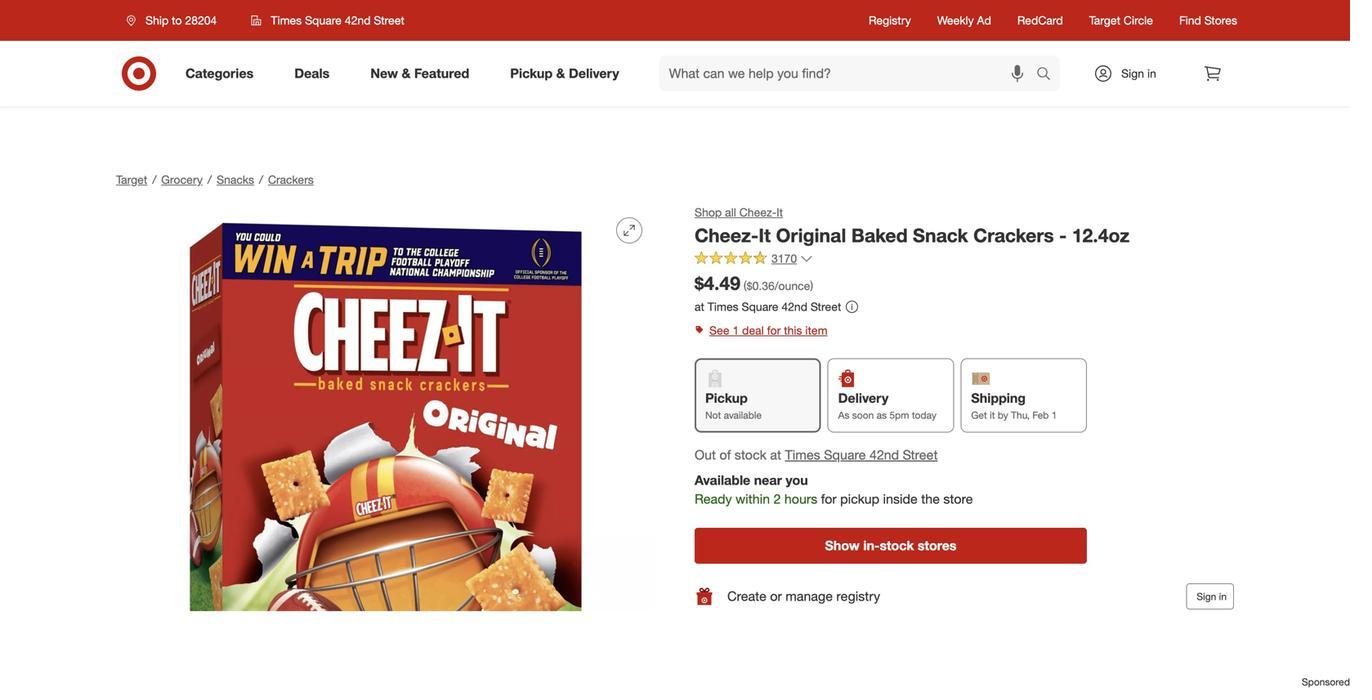 Task type: describe. For each thing, give the bounding box(es) containing it.
2
[[774, 491, 781, 507]]

within
[[736, 491, 770, 507]]

square inside dropdown button
[[305, 13, 342, 27]]

target for target link
[[116, 172, 147, 187]]

0 horizontal spatial sign
[[1122, 66, 1145, 81]]

& for pickup
[[556, 65, 565, 81]]

circle
[[1124, 13, 1154, 27]]

registry
[[869, 13, 911, 27]]

0 horizontal spatial it
[[759, 224, 771, 247]]

find
[[1180, 13, 1202, 27]]

pickup
[[841, 491, 880, 507]]

times square 42nd street button
[[785, 446, 938, 465]]

deals link
[[281, 56, 350, 92]]

2 vertical spatial square
[[824, 447, 866, 463]]

baked
[[852, 224, 908, 247]]

1 vertical spatial square
[[742, 300, 779, 314]]

ship
[[146, 13, 169, 27]]

stores
[[918, 538, 957, 554]]

find stores
[[1180, 13, 1238, 27]]

of
[[720, 447, 731, 463]]

0 vertical spatial cheez-
[[740, 205, 777, 220]]

grocery
[[161, 172, 203, 187]]

0 horizontal spatial sign in
[[1122, 66, 1157, 81]]

show in-stock stores button
[[695, 528, 1087, 564]]

near
[[754, 472, 782, 488]]

2 horizontal spatial street
[[903, 447, 938, 463]]

featured
[[414, 65, 469, 81]]

not
[[706, 409, 721, 421]]

sign in button
[[1187, 584, 1234, 610]]

item
[[806, 323, 828, 338]]

3170 link
[[695, 251, 814, 270]]

out of stock at times square 42nd street
[[695, 447, 938, 463]]

sign inside button
[[1197, 591, 1217, 603]]

manage
[[786, 589, 833, 605]]

1 horizontal spatial times
[[708, 300, 739, 314]]

it
[[990, 409, 995, 421]]

get
[[972, 409, 987, 421]]

stores
[[1205, 13, 1238, 27]]

new & featured
[[371, 65, 469, 81]]

times square 42nd street
[[271, 13, 405, 27]]

0 vertical spatial at
[[695, 300, 705, 314]]

pickup not available
[[706, 390, 762, 421]]

delivery as soon as 5pm today
[[839, 390, 937, 421]]

categories
[[186, 65, 254, 81]]

ship to 28204 button
[[116, 6, 234, 35]]

42nd inside dropdown button
[[345, 13, 371, 27]]

ready
[[695, 491, 732, 507]]

1 inside shipping get it by thu, feb 1
[[1052, 409, 1057, 421]]

ship to 28204
[[146, 13, 217, 27]]

crackers link
[[268, 172, 314, 187]]

1 vertical spatial at
[[770, 447, 782, 463]]

find stores link
[[1180, 12, 1238, 29]]

in-
[[864, 538, 880, 554]]

by
[[998, 409, 1009, 421]]

times square 42nd street button
[[241, 6, 415, 35]]

this
[[784, 323, 802, 338]]

out
[[695, 447, 716, 463]]

as
[[877, 409, 887, 421]]

search
[[1029, 67, 1069, 83]]

available near you ready within 2 hours for pickup inside the store
[[695, 472, 973, 507]]

hours
[[785, 491, 818, 507]]

ad
[[977, 13, 992, 27]]

for inside the available near you ready within 2 hours for pickup inside the store
[[821, 491, 837, 507]]

weekly ad
[[938, 13, 992, 27]]

see
[[710, 323, 730, 338]]

snack
[[913, 224, 969, 247]]

1 horizontal spatial it
[[777, 205, 783, 220]]

times inside dropdown button
[[271, 13, 302, 27]]

pickup & delivery link
[[496, 56, 640, 92]]

$4.49 ( $0.36 /ounce )
[[695, 272, 814, 295]]

What can we help you find? suggestions appear below search field
[[659, 56, 1041, 92]]

/ounce
[[775, 279, 810, 293]]

original
[[776, 224, 846, 247]]

12.4oz
[[1072, 224, 1130, 247]]

store
[[944, 491, 973, 507]]

shop
[[695, 205, 722, 220]]

target for target circle
[[1090, 13, 1121, 27]]



Task type: vqa. For each thing, say whether or not it's contained in the screenshot.
2nd Your from the top of the manage your credit or debit redcard manage your reloadable account
no



Task type: locate. For each thing, give the bounding box(es) containing it.
create
[[728, 589, 767, 605]]

0 horizontal spatial at
[[695, 300, 705, 314]]

show
[[825, 538, 860, 554]]

1 horizontal spatial delivery
[[839, 390, 889, 406]]

1 vertical spatial pickup
[[706, 390, 748, 406]]

stock left stores
[[880, 538, 914, 554]]

available
[[695, 472, 751, 488]]

grocery link
[[161, 172, 203, 187]]

sign in link
[[1080, 56, 1182, 92]]

delivery
[[569, 65, 619, 81], [839, 390, 889, 406]]

1 vertical spatial stock
[[880, 538, 914, 554]]

1 horizontal spatial at
[[770, 447, 782, 463]]

shop all cheez-it cheez-it original baked snack crackers - 12.4oz
[[695, 205, 1130, 247]]

0 horizontal spatial 42nd
[[345, 13, 371, 27]]

weekly
[[938, 13, 974, 27]]

crackers right snacks
[[268, 172, 314, 187]]

target circle
[[1090, 13, 1154, 27]]

create or manage registry
[[728, 589, 881, 605]]

all
[[725, 205, 736, 220]]

inside
[[883, 491, 918, 507]]

42nd down as
[[870, 447, 899, 463]]

target circle link
[[1090, 12, 1154, 29]]

at down $4.49
[[695, 300, 705, 314]]

snacks
[[217, 172, 254, 187]]

1 vertical spatial in
[[1219, 591, 1227, 603]]

0 vertical spatial crackers
[[268, 172, 314, 187]]

1 horizontal spatial &
[[556, 65, 565, 81]]

times up you
[[785, 447, 821, 463]]

1 vertical spatial it
[[759, 224, 771, 247]]

1 vertical spatial times
[[708, 300, 739, 314]]

pickup inside pickup not available
[[706, 390, 748, 406]]

new
[[371, 65, 398, 81]]

delivery inside delivery as soon as 5pm today
[[839, 390, 889, 406]]

0 horizontal spatial target
[[116, 172, 147, 187]]

2 horizontal spatial square
[[824, 447, 866, 463]]

$4.49
[[695, 272, 741, 295]]

target
[[1090, 13, 1121, 27], [116, 172, 147, 187]]

0 vertical spatial times
[[271, 13, 302, 27]]

stock for of
[[735, 447, 767, 463]]

&
[[402, 65, 411, 81], [556, 65, 565, 81]]

available
[[724, 409, 762, 421]]

0 vertical spatial delivery
[[569, 65, 619, 81]]

0 vertical spatial pickup
[[510, 65, 553, 81]]

cheez-it original baked snack crackers - 12.4oz, 1 of 15 image
[[116, 204, 656, 692]]

stock inside button
[[880, 538, 914, 554]]

0 vertical spatial target
[[1090, 13, 1121, 27]]

times up deals
[[271, 13, 302, 27]]

or
[[770, 589, 782, 605]]

0 horizontal spatial times
[[271, 13, 302, 27]]

street up the new
[[374, 13, 405, 27]]

search button
[[1029, 56, 1069, 95]]

in inside button
[[1219, 591, 1227, 603]]

to
[[172, 13, 182, 27]]

cheez- right the all
[[740, 205, 777, 220]]

1 & from the left
[[402, 65, 411, 81]]

1 horizontal spatial pickup
[[706, 390, 748, 406]]

pickup
[[510, 65, 553, 81], [706, 390, 748, 406]]

0 horizontal spatial pickup
[[510, 65, 553, 81]]

it up the '3170' link
[[759, 224, 771, 247]]

1 vertical spatial crackers
[[974, 224, 1054, 247]]

show in-stock stores
[[825, 538, 957, 554]]

1 horizontal spatial for
[[821, 491, 837, 507]]

crackers inside shop all cheez-it cheez-it original baked snack crackers - 12.4oz
[[974, 224, 1054, 247]]

0 horizontal spatial stock
[[735, 447, 767, 463]]

square up deals link
[[305, 13, 342, 27]]

2 horizontal spatial 42nd
[[870, 447, 899, 463]]

new & featured link
[[357, 56, 490, 92]]

1 horizontal spatial square
[[742, 300, 779, 314]]

0 vertical spatial in
[[1148, 66, 1157, 81]]

1
[[733, 323, 739, 338], [1052, 409, 1057, 421]]

1 vertical spatial target
[[116, 172, 147, 187]]

-
[[1060, 224, 1067, 247]]

shipping get it by thu, feb 1
[[972, 390, 1057, 421]]

0 vertical spatial 1
[[733, 323, 739, 338]]

2 vertical spatial 42nd
[[870, 447, 899, 463]]

2 & from the left
[[556, 65, 565, 81]]

deal
[[742, 323, 764, 338]]

0 vertical spatial sign in
[[1122, 66, 1157, 81]]

0 vertical spatial stock
[[735, 447, 767, 463]]

1 vertical spatial delivery
[[839, 390, 889, 406]]

stock right the of
[[735, 447, 767, 463]]

pickup for not
[[706, 390, 748, 406]]

you
[[786, 472, 808, 488]]

sign in
[[1122, 66, 1157, 81], [1197, 591, 1227, 603]]

(
[[744, 279, 747, 293]]

0 horizontal spatial in
[[1148, 66, 1157, 81]]

1 vertical spatial for
[[821, 491, 837, 507]]

feb
[[1033, 409, 1049, 421]]

weekly ad link
[[938, 12, 992, 29]]

sign in inside button
[[1197, 591, 1227, 603]]

stock
[[735, 447, 767, 463], [880, 538, 914, 554]]

for left this
[[767, 323, 781, 338]]

for right 'hours' at the right bottom of the page
[[821, 491, 837, 507]]

times
[[271, 13, 302, 27], [708, 300, 739, 314], [785, 447, 821, 463]]

square up the available near you ready within 2 hours for pickup inside the store
[[824, 447, 866, 463]]

2 vertical spatial street
[[903, 447, 938, 463]]

stock for in-
[[880, 538, 914, 554]]

1 vertical spatial cheez-
[[695, 224, 759, 247]]

the
[[922, 491, 940, 507]]

1 horizontal spatial target
[[1090, 13, 1121, 27]]

1 horizontal spatial 1
[[1052, 409, 1057, 421]]

1 horizontal spatial sign in
[[1197, 591, 1227, 603]]

1 horizontal spatial in
[[1219, 591, 1227, 603]]

redcard
[[1018, 13, 1063, 27]]

street inside dropdown button
[[374, 13, 405, 27]]

1 right see
[[733, 323, 739, 338]]

target link
[[116, 172, 147, 187]]

pickup & delivery
[[510, 65, 619, 81]]

pickup for &
[[510, 65, 553, 81]]

0 horizontal spatial delivery
[[569, 65, 619, 81]]

1 horizontal spatial stock
[[880, 538, 914, 554]]

28204
[[185, 13, 217, 27]]

0 vertical spatial sign
[[1122, 66, 1145, 81]]

5pm
[[890, 409, 909, 421]]

1 horizontal spatial sign
[[1197, 591, 1217, 603]]

crackers left the -
[[974, 224, 1054, 247]]

0 vertical spatial square
[[305, 13, 342, 27]]

0 horizontal spatial 1
[[733, 323, 739, 338]]

1 vertical spatial sign in
[[1197, 591, 1227, 603]]

0 vertical spatial it
[[777, 205, 783, 220]]

registry link
[[869, 12, 911, 29]]

square
[[305, 13, 342, 27], [742, 300, 779, 314], [824, 447, 866, 463]]

2 vertical spatial times
[[785, 447, 821, 463]]

1 horizontal spatial 42nd
[[782, 300, 808, 314]]

see 1 deal for this item link
[[695, 319, 1234, 342]]

for
[[767, 323, 781, 338], [821, 491, 837, 507]]

redcard link
[[1018, 12, 1063, 29]]

today
[[912, 409, 937, 421]]

thu,
[[1011, 409, 1030, 421]]

street down today
[[903, 447, 938, 463]]

0 horizontal spatial crackers
[[268, 172, 314, 187]]

2 horizontal spatial times
[[785, 447, 821, 463]]

0 horizontal spatial for
[[767, 323, 781, 338]]

3170
[[772, 252, 797, 266]]

42nd down '/ounce'
[[782, 300, 808, 314]]

target left grocery link
[[116, 172, 147, 187]]

shipping
[[972, 390, 1026, 406]]

soon
[[853, 409, 874, 421]]

registry
[[837, 589, 881, 605]]

1 vertical spatial 1
[[1052, 409, 1057, 421]]

1 horizontal spatial crackers
[[974, 224, 1054, 247]]

it up original at the right
[[777, 205, 783, 220]]

1 horizontal spatial street
[[811, 300, 842, 314]]

)
[[810, 279, 814, 293]]

street down ')'
[[811, 300, 842, 314]]

categories link
[[172, 56, 274, 92]]

snacks link
[[217, 172, 254, 187]]

0 horizontal spatial &
[[402, 65, 411, 81]]

0 vertical spatial 42nd
[[345, 13, 371, 27]]

square down $0.36
[[742, 300, 779, 314]]

1 right "feb"
[[1052, 409, 1057, 421]]

sponsored
[[1302, 676, 1351, 688]]

1 vertical spatial sign
[[1197, 591, 1217, 603]]

42nd up the new
[[345, 13, 371, 27]]

target left circle
[[1090, 13, 1121, 27]]

0 horizontal spatial street
[[374, 13, 405, 27]]

1 vertical spatial 42nd
[[782, 300, 808, 314]]

$0.36
[[747, 279, 775, 293]]

1 vertical spatial street
[[811, 300, 842, 314]]

at up the near on the bottom right of the page
[[770, 447, 782, 463]]

cheez- down the all
[[695, 224, 759, 247]]

42nd
[[345, 13, 371, 27], [782, 300, 808, 314], [870, 447, 899, 463]]

& for new
[[402, 65, 411, 81]]

at times square 42nd street
[[695, 300, 842, 314]]

0 vertical spatial street
[[374, 13, 405, 27]]

deals
[[294, 65, 330, 81]]

at
[[695, 300, 705, 314], [770, 447, 782, 463]]

0 horizontal spatial square
[[305, 13, 342, 27]]

times up see
[[708, 300, 739, 314]]

0 vertical spatial for
[[767, 323, 781, 338]]

cheez-
[[740, 205, 777, 220], [695, 224, 759, 247]]



